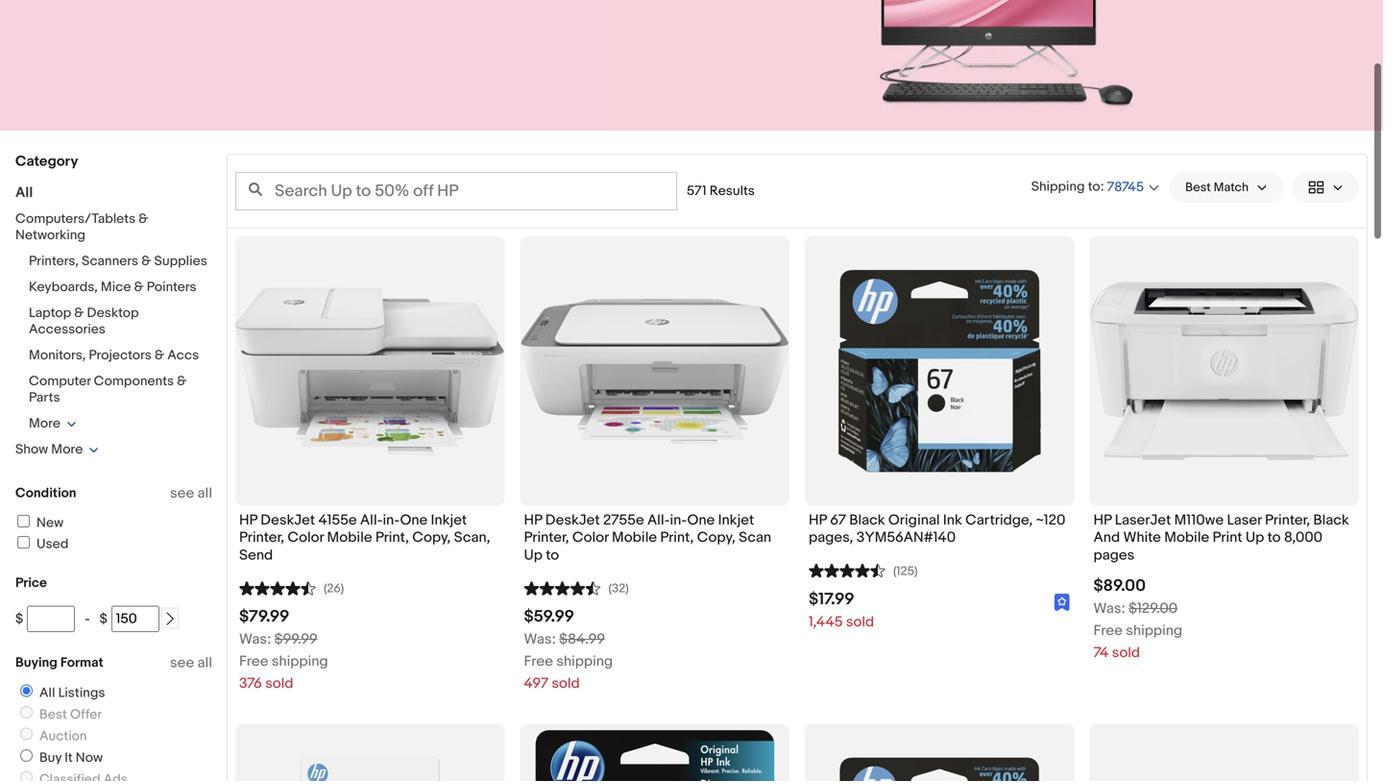 Task type: vqa. For each thing, say whether or not it's contained in the screenshot.
HP for $79.99
yes



Task type: locate. For each thing, give the bounding box(es) containing it.
& inside computers/tablets & networking
[[139, 204, 148, 221]]

to
[[1088, 172, 1101, 188], [1268, 522, 1281, 540], [546, 540, 559, 557]]

sold right 74
[[1113, 638, 1141, 655]]

2 black from the left
[[1314, 505, 1350, 522]]

free inside $89.00 was: $129.00 free shipping 74 sold
[[1094, 616, 1123, 633]]

black
[[850, 505, 886, 522], [1314, 505, 1350, 522]]

-
[[85, 604, 90, 621]]

inkjet inside the hp deskjet 4155e all-in-one inkjet printer, color mobile print, copy, scan, send
[[431, 505, 467, 522]]

color inside the hp deskjet 4155e all-in-one inkjet printer, color mobile print, copy, scan, send
[[288, 522, 324, 540]]

more down more button
[[51, 435, 83, 451]]

best inside dropdown button
[[1186, 173, 1211, 188]]

projectors
[[89, 341, 152, 357]]

1 horizontal spatial print,
[[660, 522, 694, 540]]

2 in- from the left
[[670, 505, 687, 522]]

0 horizontal spatial to
[[546, 540, 559, 557]]

monitors, projectors & accs link
[[29, 341, 199, 357]]

$ for minimum value text field
[[15, 604, 23, 621]]

$79.99 was: $99.99 free shipping 376 sold
[[239, 600, 328, 686]]

0 vertical spatial all
[[15, 177, 33, 195]]

free up 74
[[1094, 616, 1123, 633]]

$ for maximum value text field
[[100, 604, 107, 621]]

1 color from the left
[[288, 522, 324, 540]]

mobile inside hp deskjet 2755e all-in-one inkjet printer, color mobile print, copy, scan up to
[[612, 522, 657, 540]]

2 copy, from the left
[[697, 522, 736, 540]]

4.5 out of 5 stars image up $59.99
[[524, 572, 601, 590]]

print, for $59.99
[[660, 522, 694, 540]]

[object undefined] image
[[1055, 587, 1071, 605], [1055, 587, 1071, 605]]

hp everyday photo paper, glossy, 52 lb, 4 x 6 in. (101 x 152 mm), 50 sheets image
[[235, 751, 505, 781]]

all- inside hp deskjet 2755e all-in-one inkjet printer, color mobile print, copy, scan up to
[[648, 505, 670, 522]]

all inside 'link'
[[39, 678, 55, 695]]

color for $79.99
[[288, 522, 324, 540]]

all listings link
[[12, 678, 109, 695]]

to left the 8,000
[[1268, 522, 1281, 540]]

hp
[[239, 505, 257, 522], [524, 505, 542, 522], [809, 505, 827, 522], [1094, 505, 1112, 522]]

hp laserjet m110we laser printer, black and white mobile print up to 8,000 pages
[[1094, 505, 1350, 557]]

best up auction 'link'
[[39, 700, 67, 716]]

shipping down the $99.99
[[272, 646, 328, 664]]

in-
[[383, 505, 400, 522], [670, 505, 687, 522]]

mobile inside hp laserjet m110we laser printer, black and white mobile print up to 8,000 pages
[[1165, 522, 1210, 540]]

sold right 376
[[265, 668, 293, 686]]

0 horizontal spatial up
[[524, 540, 543, 557]]

print, left scan,
[[376, 522, 409, 540]]

hp inside hp deskjet 2755e all-in-one inkjet printer, color mobile print, copy, scan up to
[[524, 505, 542, 522]]

0 horizontal spatial print,
[[376, 522, 409, 540]]

one right 2755e
[[687, 505, 715, 522]]

print, inside hp deskjet 2755e all-in-one inkjet printer, color mobile print, copy, scan up to
[[660, 522, 694, 540]]

hp for $59.99
[[524, 505, 542, 522]]

free for $89.00
[[1094, 616, 1123, 633]]

$84.99
[[559, 624, 605, 641]]

keyboards,
[[29, 272, 98, 289]]

1 [object undefined] image from the top
[[1055, 587, 1071, 605]]

& down accs
[[177, 367, 187, 383]]

best match button
[[1170, 165, 1284, 196]]

1 copy, from the left
[[412, 522, 451, 540]]

1 horizontal spatial $
[[100, 604, 107, 621]]

one inside the hp deskjet 4155e all-in-one inkjet printer, color mobile print, copy, scan, send
[[400, 505, 428, 522]]

sold for $79.99
[[265, 668, 293, 686]]

1 inkjet from the left
[[431, 505, 467, 522]]

1 one from the left
[[400, 505, 428, 522]]

0 horizontal spatial mobile
[[327, 522, 372, 540]]

shipping for $79.99
[[272, 646, 328, 664]]

0 horizontal spatial free
[[239, 646, 268, 664]]

2 all from the top
[[197, 648, 212, 665]]

mobile down 2755e
[[612, 522, 657, 540]]

(125) link
[[809, 555, 918, 572]]

black inside hp laserjet m110we laser printer, black and white mobile print up to 8,000 pages
[[1314, 505, 1350, 522]]

0 horizontal spatial was:
[[239, 624, 271, 641]]

free
[[1094, 616, 1123, 633], [239, 646, 268, 664], [524, 646, 553, 664]]

print, left scan
[[660, 522, 694, 540]]

& right laptop
[[74, 298, 84, 315]]

format
[[60, 648, 103, 664]]

& left the "supplies"
[[141, 246, 151, 263]]

computers/tablets
[[15, 204, 136, 221]]

send
[[239, 540, 273, 557]]

hp 67 black original ink cartridge, ~120 pages, 3ym56an#140 link
[[809, 505, 1071, 545]]

4.5 out of 5 stars image
[[809, 555, 886, 572], [239, 572, 316, 590], [524, 572, 601, 590]]

in- right 2755e
[[670, 505, 687, 522]]

1 horizontal spatial all
[[39, 678, 55, 695]]

1 all from the top
[[197, 478, 212, 495]]

inkjet
[[431, 505, 467, 522], [718, 505, 754, 522]]

1 horizontal spatial printer,
[[524, 522, 569, 540]]

hp deskjet 4155e all-in-one inkjet printer, color mobile print, copy, scan, send
[[239, 505, 491, 557]]

2 horizontal spatial shipping
[[1126, 616, 1183, 633]]

1 horizontal spatial up
[[1246, 522, 1265, 540]]

color
[[288, 522, 324, 540], [573, 522, 609, 540]]

1 horizontal spatial black
[[1314, 505, 1350, 522]]

4.5 out of 5 stars image up the $17.99 on the right bottom
[[809, 555, 886, 572]]

2 horizontal spatial free
[[1094, 616, 1123, 633]]

Classified Ads radio
[[20, 764, 33, 777]]

all- for $79.99
[[360, 505, 383, 522]]

inkjet for $79.99
[[431, 505, 467, 522]]

1 deskjet from the left
[[261, 505, 315, 522]]

hp 67 black original ink cartridge, ~120 pages, 3ym56an#140 image
[[805, 263, 1075, 466]]

0 horizontal spatial copy,
[[412, 522, 451, 540]]

0 horizontal spatial deskjet
[[261, 505, 315, 522]]

hp for $79.99
[[239, 505, 257, 522]]

to up (32) link
[[546, 540, 559, 557]]

all for condition
[[197, 478, 212, 495]]

to left 78745
[[1088, 172, 1101, 188]]

copy, for $59.99
[[697, 522, 736, 540]]

1 vertical spatial best
[[39, 700, 67, 716]]

show more button
[[15, 435, 99, 451]]

all- right 2755e
[[648, 505, 670, 522]]

all- inside the hp deskjet 4155e all-in-one inkjet printer, color mobile print, copy, scan, send
[[360, 505, 383, 522]]

inkjet up scan,
[[431, 505, 467, 522]]

condition
[[15, 479, 76, 495]]

1 hp from the left
[[239, 505, 257, 522]]

deskjet up send
[[261, 505, 315, 522]]

scanners
[[82, 246, 138, 263]]

4.5 out of 5 stars image up '$79.99'
[[239, 572, 316, 590]]

black up the 8,000
[[1314, 505, 1350, 522]]

pages,
[[809, 522, 854, 540]]

0 vertical spatial see all
[[170, 478, 212, 495]]

1 horizontal spatial best
[[1186, 173, 1211, 188]]

inkjet for $59.99
[[718, 505, 754, 522]]

printer, for $59.99
[[524, 522, 569, 540]]

shipping down the $129.00
[[1126, 616, 1183, 633]]

0 vertical spatial all
[[197, 478, 212, 495]]

1,445 sold
[[809, 607, 875, 624]]

ink
[[943, 505, 963, 522]]

was: down $59.99
[[524, 624, 556, 641]]

hp inside hp 67 black original ink cartridge, ~120 pages, 3ym56an#140
[[809, 505, 827, 522]]

sold for $89.00
[[1113, 638, 1141, 655]]

0 horizontal spatial all
[[15, 177, 33, 195]]

one right the 4155e
[[400, 505, 428, 522]]

Best Offer radio
[[20, 700, 33, 712]]

Maximum Value text field
[[111, 599, 159, 626]]

hp up send
[[239, 505, 257, 522]]

one
[[400, 505, 428, 522], [687, 505, 715, 522]]

2 see from the top
[[170, 648, 194, 665]]

copy,
[[412, 522, 451, 540], [697, 522, 736, 540]]

0 horizontal spatial one
[[400, 505, 428, 522]]

1 in- from the left
[[383, 505, 400, 522]]

inkjet up scan
[[718, 505, 754, 522]]

$ right -
[[100, 604, 107, 621]]

printer, up the 8,000
[[1266, 505, 1311, 522]]

print, inside the hp deskjet 4155e all-in-one inkjet printer, color mobile print, copy, scan, send
[[376, 522, 409, 540]]

1 horizontal spatial one
[[687, 505, 715, 522]]

listings
[[58, 678, 105, 695]]

1 horizontal spatial color
[[573, 522, 609, 540]]

sold inside $59.99 was: $84.99 free shipping 497 sold
[[552, 668, 580, 686]]

all- right the 4155e
[[360, 505, 383, 522]]

2 see all button from the top
[[170, 648, 212, 665]]

2 horizontal spatial mobile
[[1165, 522, 1210, 540]]

up down laser
[[1246, 522, 1265, 540]]

shipping inside $59.99 was: $84.99 free shipping 497 sold
[[557, 646, 613, 664]]

one for $59.99
[[687, 505, 715, 522]]

more down parts
[[29, 409, 60, 425]]

sold inside "$79.99 was: $99.99 free shipping 376 sold"
[[265, 668, 293, 686]]

printer, up (32) link
[[524, 522, 569, 540]]

copy, inside the hp deskjet 4155e all-in-one inkjet printer, color mobile print, copy, scan, send
[[412, 522, 451, 540]]

3 hp from the left
[[809, 505, 827, 522]]

0 horizontal spatial 4.5 out of 5 stars image
[[239, 572, 316, 590]]

deskjet for $59.99
[[546, 505, 600, 522]]

cartridge,
[[966, 505, 1033, 522]]

printer, up send
[[239, 522, 284, 540]]

(26)
[[324, 575, 344, 590]]

all
[[197, 478, 212, 495], [197, 648, 212, 665]]

0 horizontal spatial in-
[[383, 505, 400, 522]]

1 black from the left
[[850, 505, 886, 522]]

0 horizontal spatial printer,
[[239, 522, 284, 540]]

printer, inside the hp deskjet 4155e all-in-one inkjet printer, color mobile print, copy, scan, send
[[239, 522, 284, 540]]

shipping for $89.00
[[1126, 616, 1183, 633]]

was: inside $89.00 was: $129.00 free shipping 74 sold
[[1094, 593, 1126, 611]]

4.5 out of 5 stars image for $59.99
[[524, 572, 601, 590]]

accessories
[[29, 315, 106, 331]]

1 vertical spatial see
[[170, 648, 194, 665]]

Minimum Value text field
[[27, 599, 75, 626]]

laptop & desktop accessories link
[[29, 298, 139, 331]]

2 inkjet from the left
[[718, 505, 754, 522]]

571
[[687, 176, 707, 193]]

1 $ from the left
[[15, 604, 23, 621]]

to inside hp laserjet m110we laser printer, black and white mobile print up to 8,000 pages
[[1268, 522, 1281, 540]]

shipping down the $84.99
[[557, 646, 613, 664]]

deskjet inside the hp deskjet 4155e all-in-one inkjet printer, color mobile print, copy, scan, send
[[261, 505, 315, 522]]

all right all listings option
[[39, 678, 55, 695]]

1 horizontal spatial all-
[[648, 505, 670, 522]]

color down 2755e
[[573, 522, 609, 540]]

1 mobile from the left
[[327, 522, 372, 540]]

was: inside $59.99 was: $84.99 free shipping 497 sold
[[524, 624, 556, 641]]

0 horizontal spatial $
[[15, 604, 23, 621]]

all for buying format
[[197, 648, 212, 665]]

$
[[15, 604, 23, 621], [100, 604, 107, 621]]

in- inside the hp deskjet 4155e all-in-one inkjet printer, color mobile print, copy, scan, send
[[383, 505, 400, 522]]

& up printers, scanners & supplies link
[[139, 204, 148, 221]]

2 $ from the left
[[100, 604, 107, 621]]

hp up (32) link
[[524, 505, 542, 522]]

2 print, from the left
[[660, 522, 694, 540]]

up up (32) link
[[524, 540, 543, 557]]

color inside hp deskjet 2755e all-in-one inkjet printer, color mobile print, copy, scan up to
[[573, 522, 609, 540]]

was: down '$79.99'
[[239, 624, 271, 641]]

free for $59.99
[[524, 646, 553, 664]]

1 print, from the left
[[376, 522, 409, 540]]

components
[[94, 367, 174, 383]]

free inside "$79.99 was: $99.99 free shipping 376 sold"
[[239, 646, 268, 664]]

laptop
[[29, 298, 71, 315]]

1 vertical spatial see all button
[[170, 648, 212, 665]]

sold right "497" at the left bottom
[[552, 668, 580, 686]]

black inside hp 67 black original ink cartridge, ~120 pages, 3ym56an#140
[[850, 505, 886, 522]]

1 horizontal spatial shipping
[[557, 646, 613, 664]]

1 horizontal spatial inkjet
[[718, 505, 754, 522]]

2 horizontal spatial 4.5 out of 5 stars image
[[809, 555, 886, 572]]

mobile down m110we
[[1165, 522, 1210, 540]]

0 horizontal spatial shipping
[[272, 646, 328, 664]]

category
[[15, 146, 78, 163]]

mobile inside the hp deskjet 4155e all-in-one inkjet printer, color mobile print, copy, scan, send
[[327, 522, 372, 540]]

view: gallery view image
[[1309, 171, 1344, 191]]

& right mice on the top
[[134, 272, 144, 289]]

scan
[[739, 522, 772, 540]]

hp inside the hp deskjet 4155e all-in-one inkjet printer, color mobile print, copy, scan, send
[[239, 505, 257, 522]]

copy, left scan,
[[412, 522, 451, 540]]

computers/tablets & networking link
[[15, 204, 148, 237]]

1 horizontal spatial was:
[[524, 624, 556, 641]]

3ym56an#140
[[857, 522, 956, 540]]

2 hp from the left
[[524, 505, 542, 522]]

copy, left scan
[[697, 522, 736, 540]]

copy, inside hp deskjet 2755e all-in-one inkjet printer, color mobile print, copy, scan up to
[[697, 522, 736, 540]]

deskjet inside hp deskjet 2755e all-in-one inkjet printer, color mobile print, copy, scan up to
[[546, 505, 600, 522]]

shipping
[[1126, 616, 1183, 633], [272, 646, 328, 664], [557, 646, 613, 664]]

printer,
[[1266, 505, 1311, 522], [239, 522, 284, 540], [524, 522, 569, 540]]

0 vertical spatial see
[[170, 478, 194, 495]]

1 vertical spatial see all
[[170, 648, 212, 665]]

mobile
[[327, 522, 372, 540], [612, 522, 657, 540], [1165, 522, 1210, 540]]

0 horizontal spatial black
[[850, 505, 886, 522]]

hp up and
[[1094, 505, 1112, 522]]

0 horizontal spatial all-
[[360, 505, 383, 522]]

2 horizontal spatial was:
[[1094, 593, 1126, 611]]

4155e
[[319, 505, 357, 522]]

submit price range image
[[163, 606, 177, 619]]

1 all- from the left
[[360, 505, 383, 522]]

free up "497" at the left bottom
[[524, 646, 553, 664]]

in- right the 4155e
[[383, 505, 400, 522]]

shipping inside $89.00 was: $129.00 free shipping 74 sold
[[1126, 616, 1183, 633]]

4.5 out of 5 stars image for $79.99
[[239, 572, 316, 590]]

0 horizontal spatial color
[[288, 522, 324, 540]]

black right 67
[[850, 505, 886, 522]]

printer, inside hp deskjet 2755e all-in-one inkjet printer, color mobile print, copy, scan up to
[[524, 522, 569, 540]]

2 deskjet from the left
[[546, 505, 600, 522]]

all-
[[360, 505, 383, 522], [648, 505, 670, 522]]

monitors,
[[29, 341, 86, 357]]

67
[[830, 505, 846, 522]]

one inside hp deskjet 2755e all-in-one inkjet printer, color mobile print, copy, scan up to
[[687, 505, 715, 522]]

free inside $59.99 was: $84.99 free shipping 497 sold
[[524, 646, 553, 664]]

mice
[[101, 272, 131, 289]]

1 vertical spatial all
[[197, 648, 212, 665]]

2 color from the left
[[573, 522, 609, 540]]

2 mobile from the left
[[612, 522, 657, 540]]

$ left minimum value text field
[[15, 604, 23, 621]]

1 horizontal spatial to
[[1088, 172, 1101, 188]]

printers, scanners & supplies keyboards, mice & pointers laptop & desktop accessories monitors, projectors & accs computer components & parts
[[29, 246, 207, 399]]

1 see from the top
[[170, 478, 194, 495]]

best for best match
[[1186, 173, 1211, 188]]

2 one from the left
[[687, 505, 715, 522]]

1 vertical spatial all
[[39, 678, 55, 695]]

all down category
[[15, 177, 33, 195]]

print, for $79.99
[[376, 522, 409, 540]]

571 results
[[687, 176, 755, 193]]

was: inside "$79.99 was: $99.99 free shipping 376 sold"
[[239, 624, 271, 641]]

shipping for $59.99
[[557, 646, 613, 664]]

4 hp from the left
[[1094, 505, 1112, 522]]

2 horizontal spatial to
[[1268, 522, 1281, 540]]

up inside hp laserjet m110we laser printer, black and white mobile print up to 8,000 pages
[[1246, 522, 1265, 540]]

hp left 67
[[809, 505, 827, 522]]

free up 376
[[239, 646, 268, 664]]

1 horizontal spatial deskjet
[[546, 505, 600, 522]]

1 horizontal spatial free
[[524, 646, 553, 664]]

was:
[[1094, 593, 1126, 611], [239, 624, 271, 641], [524, 624, 556, 641]]

0 horizontal spatial inkjet
[[431, 505, 467, 522]]

to inside hp deskjet 2755e all-in-one inkjet printer, color mobile print, copy, scan up to
[[546, 540, 559, 557]]

hp deskjet 2755e all-in-one inkjet printer, color mobile print, copy, scan up to
[[524, 505, 772, 557]]

0 horizontal spatial best
[[39, 700, 67, 716]]

inkjet inside hp deskjet 2755e all-in-one inkjet printer, color mobile print, copy, scan up to
[[718, 505, 754, 522]]

color down the 4155e
[[288, 522, 324, 540]]

2 all- from the left
[[648, 505, 670, 522]]

0 vertical spatial see all button
[[170, 478, 212, 495]]

1 see all from the top
[[170, 478, 212, 495]]

1 horizontal spatial copy,
[[697, 522, 736, 540]]

more
[[29, 409, 60, 425], [51, 435, 83, 451]]

in- inside hp deskjet 2755e all-in-one inkjet printer, color mobile print, copy, scan up to
[[670, 505, 687, 522]]

sold
[[846, 607, 875, 624], [1113, 638, 1141, 655], [265, 668, 293, 686], [552, 668, 580, 686]]

mobile down the 4155e
[[327, 522, 372, 540]]

print,
[[376, 522, 409, 540], [660, 522, 694, 540]]

deskjet left 2755e
[[546, 505, 600, 522]]

2 see all from the top
[[170, 648, 212, 665]]

2 horizontal spatial printer,
[[1266, 505, 1311, 522]]

376
[[239, 668, 262, 686]]

3 mobile from the left
[[1165, 522, 1210, 540]]

1 horizontal spatial 4.5 out of 5 stars image
[[524, 572, 601, 590]]

1 see all button from the top
[[170, 478, 212, 495]]

sold inside $89.00 was: $129.00 free shipping 74 sold
[[1113, 638, 1141, 655]]

was: down the $89.00 in the right bottom of the page
[[1094, 593, 1126, 611]]

0 vertical spatial best
[[1186, 173, 1211, 188]]

1 horizontal spatial in-
[[670, 505, 687, 522]]

1 horizontal spatial mobile
[[612, 522, 657, 540]]

results
[[710, 176, 755, 193]]

best left match at right top
[[1186, 173, 1211, 188]]

shipping inside "$79.99 was: $99.99 free shipping 376 sold"
[[272, 646, 328, 664]]



Task type: describe. For each thing, give the bounding box(es) containing it.
hp 67 black original ink cartridge, ~120 pages, 3ym56an#140
[[809, 505, 1066, 540]]

hp laserjet m110we laser printer, black and white mobile print up to 8,000 pages image
[[1090, 263, 1360, 466]]

match
[[1214, 173, 1249, 188]]

Buy It Now radio
[[20, 743, 33, 755]]

computer components & parts link
[[29, 367, 187, 399]]

new
[[37, 508, 64, 525]]

shipping
[[1032, 172, 1085, 188]]

up inside hp deskjet 2755e all-in-one inkjet printer, color mobile print, copy, scan up to
[[524, 540, 543, 557]]

now
[[76, 743, 103, 760]]

auction
[[39, 722, 87, 738]]

to inside shipping to : 78745
[[1088, 172, 1101, 188]]

in- for $79.99
[[383, 505, 400, 522]]

was: for $59.99
[[524, 624, 556, 641]]

new link
[[14, 508, 64, 525]]

hp deskjet 4155e all-in-one inkjet printer, color mobile print, copy, scan, send image
[[235, 263, 505, 466]]

(32) link
[[524, 572, 629, 590]]

2 [object undefined] image from the top
[[1055, 587, 1071, 605]]

8,000
[[1285, 522, 1323, 540]]

shipping to : 78745
[[1032, 172, 1145, 189]]

sold for $59.99
[[552, 668, 580, 686]]

scan,
[[454, 522, 491, 540]]

auction link
[[12, 721, 91, 738]]

$59.99
[[524, 600, 575, 620]]

was: for $89.00
[[1094, 593, 1126, 611]]

desktop
[[87, 298, 139, 315]]

mobile for $59.99
[[612, 522, 657, 540]]

show more
[[15, 435, 83, 451]]

hp for $17.99
[[809, 505, 827, 522]]

more button
[[29, 409, 77, 425]]

hp 65 black original ink cartridge, ~120 pages, n9k02an#140 image
[[520, 723, 790, 781]]

see for condition
[[170, 478, 194, 495]]

$59.99 was: $84.99 free shipping 497 sold
[[524, 600, 613, 686]]

see for buying format
[[170, 648, 194, 665]]

original
[[889, 505, 940, 522]]

Enter your search keyword text field
[[235, 165, 677, 204]]

laserjet
[[1115, 505, 1172, 522]]

used link
[[14, 529, 69, 546]]

was: for $79.99
[[239, 624, 271, 641]]

78745
[[1108, 172, 1145, 189]]

see all button for buying format
[[170, 648, 212, 665]]

one for $79.99
[[400, 505, 428, 522]]

$129.00
[[1129, 593, 1178, 611]]

parts
[[29, 383, 60, 399]]

hp 63 black original ink cartridge, ~170 pages, f6u62an#140 image
[[805, 751, 1075, 781]]

$79.99
[[239, 600, 290, 620]]

color for $59.99
[[573, 522, 609, 540]]

hp deskjet 4155e all-in-one inkjet printer, color mobile print, copy, scan, send link
[[239, 505, 501, 562]]

hp deskjet 2755e all-in-one inkjet printer, color mobile print, copy, scan up to link
[[524, 505, 786, 562]]

computer
[[29, 367, 91, 383]]

free for $79.99
[[239, 646, 268, 664]]

deskjet for $79.99
[[261, 505, 315, 522]]

$17.99
[[809, 583, 855, 603]]

(26) link
[[239, 572, 344, 590]]

hp inside hp laserjet m110we laser printer, black and white mobile print up to 8,000 pages
[[1094, 505, 1112, 522]]

Auction radio
[[20, 721, 33, 734]]

see all button for condition
[[170, 478, 212, 495]]

buy it now link
[[12, 743, 107, 760]]

all listings
[[39, 678, 105, 695]]

& left accs
[[155, 341, 164, 357]]

pages
[[1094, 540, 1135, 557]]

printer, inside hp laserjet m110we laser printer, black and white mobile print up to 8,000 pages
[[1266, 505, 1311, 522]]

all for all
[[15, 177, 33, 195]]

1 vertical spatial more
[[51, 435, 83, 451]]

1,445
[[809, 607, 843, 624]]

printers,
[[29, 246, 79, 263]]

74
[[1094, 638, 1109, 655]]

(32)
[[609, 575, 629, 590]]

and
[[1094, 522, 1121, 540]]

it
[[65, 743, 73, 760]]

hp deskjet 2755e all-in-one inkjet printer, color mobile print, copy, scan up to image
[[520, 263, 790, 466]]

buy
[[39, 743, 62, 760]]

all for all listings
[[39, 678, 55, 695]]

networking
[[15, 221, 85, 237]]

sold right 1,445
[[846, 607, 875, 624]]

All Listings radio
[[20, 678, 33, 690]]

hp 230 wireless mouse and keyboard combo image
[[1090, 751, 1360, 781]]

in- for $59.99
[[670, 505, 687, 522]]

m110we
[[1175, 505, 1224, 522]]

accs
[[167, 341, 199, 357]]

supplies
[[154, 246, 207, 263]]

computers/tablets & networking
[[15, 204, 148, 237]]

best for best offer
[[39, 700, 67, 716]]

(125)
[[894, 557, 918, 572]]

offer
[[70, 700, 102, 716]]

:
[[1101, 172, 1105, 188]]

4.5 out of 5 stars image for $17.99
[[809, 555, 886, 572]]

printers, scanners & supplies link
[[29, 246, 207, 263]]

see all for buying format
[[170, 648, 212, 665]]

2755e
[[603, 505, 644, 522]]

best offer link
[[12, 700, 106, 716]]

$89.00 was: $129.00 free shipping 74 sold
[[1094, 569, 1183, 655]]

hp laserjet m110we laser printer, black and white mobile print up to 8,000 pages link
[[1094, 505, 1356, 562]]

buying
[[15, 648, 57, 664]]

used
[[37, 529, 69, 546]]

buying format
[[15, 648, 103, 664]]

laser
[[1227, 505, 1262, 522]]

all- for $59.99
[[648, 505, 670, 522]]

best match
[[1186, 173, 1249, 188]]

price
[[15, 568, 47, 585]]

show
[[15, 435, 48, 451]]

0 vertical spatial more
[[29, 409, 60, 425]]

497
[[524, 668, 549, 686]]

New checkbox
[[17, 508, 30, 521]]

copy, for $79.99
[[412, 522, 451, 540]]

buy it now
[[39, 743, 103, 760]]

mobile for $79.99
[[327, 522, 372, 540]]

see all for condition
[[170, 478, 212, 495]]

keyboards, mice & pointers link
[[29, 272, 197, 289]]

$99.99
[[274, 624, 318, 641]]

$89.00
[[1094, 569, 1146, 590]]

printer, for $79.99
[[239, 522, 284, 540]]

print
[[1213, 522, 1243, 540]]

Used checkbox
[[17, 529, 30, 542]]

white
[[1124, 522, 1162, 540]]



